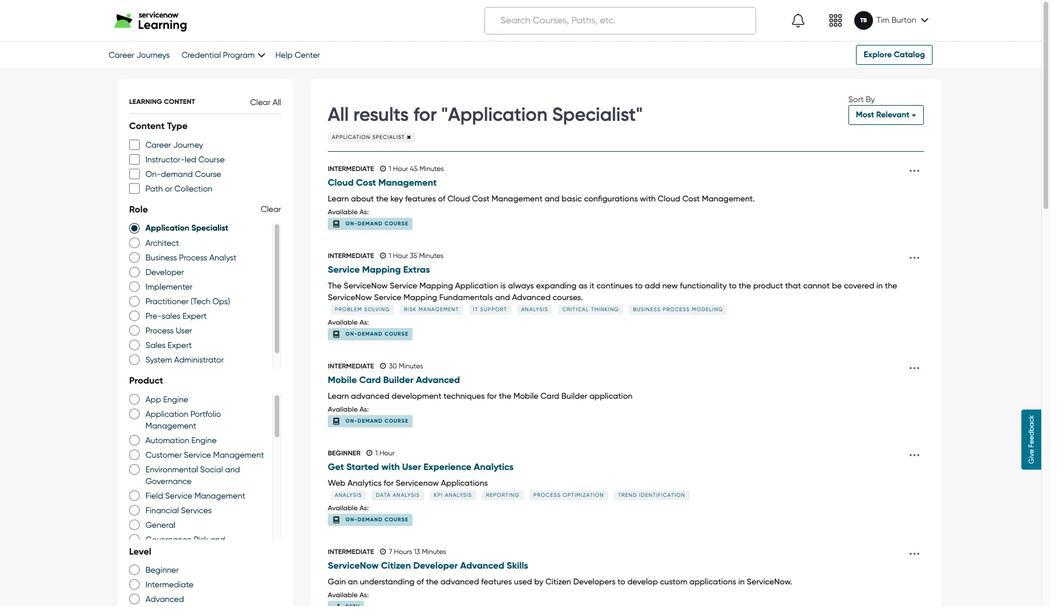 Task type: locate. For each thing, give the bounding box(es) containing it.
automation
[[146, 436, 190, 445]]

risk inside governance risk and compliance
[[194, 535, 208, 545]]

to left add
[[635, 281, 643, 291]]

that
[[786, 281, 802, 291]]

financial services
[[146, 506, 212, 515]]

learning
[[129, 98, 162, 106]]

1 horizontal spatial application specialist
[[332, 134, 407, 140]]

tim
[[877, 15, 890, 25]]

app
[[146, 395, 161, 404]]

course down development
[[385, 418, 409, 424]]

demand up path or collection on the left top of the page
[[161, 169, 193, 179]]

career for career journeys
[[109, 50, 134, 60]]

intermediate left clock o icon
[[328, 252, 374, 260]]

5 available as: from the top
[[328, 592, 369, 600]]

1 hour
[[376, 450, 395, 458]]

3 ... button from the top
[[906, 540, 924, 563]]

1 ... from the top
[[909, 157, 921, 176]]

available as: down 'an'
[[328, 592, 369, 600]]

30 minutes
[[389, 363, 423, 371]]

3 intermediate from the top
[[328, 363, 374, 371]]

5 available from the top
[[328, 592, 358, 600]]

0 horizontal spatial to
[[618, 578, 626, 587]]

developer
[[146, 268, 184, 277], [413, 561, 458, 572]]

0 horizontal spatial specialist
[[192, 223, 228, 233]]

management for customer
[[213, 451, 264, 460]]

user up servicenow
[[402, 462, 421, 473]]

30
[[389, 363, 397, 371]]

0 vertical spatial in
[[877, 281, 883, 291]]

1 vertical spatial business
[[633, 307, 661, 313]]

business down architect
[[146, 253, 177, 262]]

... for management
[[909, 157, 921, 176]]

... button for mobile card builder advanced
[[906, 354, 924, 377]]

management down fundamentals
[[419, 307, 459, 313]]

and inside environmental social and governance
[[225, 465, 240, 475]]

advanced inside mobile card builder advanced learn advanced development techniques for the mobile card builder application
[[351, 392, 390, 401]]

1 vertical spatial for
[[487, 392, 497, 401]]

career journeys
[[109, 50, 170, 60]]

in right the covered on the right top of the page
[[877, 281, 883, 291]]

critical
[[563, 307, 590, 313]]

list
[[310, 152, 942, 607]]

0 vertical spatial advanced
[[351, 392, 390, 401]]

2 horizontal spatial for
[[487, 392, 497, 401]]

0 vertical spatial ... button
[[906, 244, 924, 267]]

3 available as: from the top
[[328, 406, 369, 414]]

management down social at left bottom
[[195, 491, 245, 501]]

the inside servicenow citizen developer advanced skills gain an understanding of the advanced features used by citizen developers to develop custom applications in servicenow.
[[426, 578, 439, 587]]

0 horizontal spatial cloud
[[328, 177, 354, 188]]

1 intermediate from the top
[[328, 165, 374, 173]]

advanced left the skills
[[460, 561, 505, 572]]

for for advanced
[[487, 392, 497, 401]]

catalog
[[895, 50, 926, 60]]

servicenow citizen developer advanced skills gain an understanding of the advanced features used by citizen developers to develop custom applications in servicenow.
[[328, 561, 793, 587]]

1 vertical spatial specialist
[[192, 223, 228, 233]]

1 available from the top
[[328, 208, 358, 216]]

builder left the 'application'
[[562, 392, 588, 401]]

1 vertical spatial card
[[541, 392, 560, 401]]

3 available from the top
[[328, 406, 358, 414]]

product
[[129, 375, 163, 386]]

custom
[[660, 578, 688, 587]]

clear inside button
[[250, 97, 271, 107]]

for right results
[[414, 103, 437, 126]]

on-demand course
[[146, 169, 221, 179], [346, 220, 409, 227], [346, 331, 409, 337], [346, 418, 409, 424], [346, 517, 409, 523]]

governance up compliance
[[146, 535, 192, 545]]

and left basic on the top
[[545, 194, 560, 203]]

data
[[376, 493, 391, 499]]

learning content
[[129, 98, 195, 106]]

application inside button
[[332, 134, 371, 140]]

2 vertical spatial mapping
[[404, 293, 438, 302]]

None radio
[[129, 223, 140, 234], [129, 237, 140, 249], [129, 281, 140, 293], [129, 340, 140, 351], [129, 408, 140, 420], [129, 464, 140, 476], [129, 534, 140, 546], [129, 565, 140, 577], [129, 580, 140, 591], [129, 594, 140, 606], [129, 223, 140, 234], [129, 237, 140, 249], [129, 281, 140, 293], [129, 340, 140, 351], [129, 408, 140, 420], [129, 464, 140, 476], [129, 534, 140, 546], [129, 565, 140, 577], [129, 580, 140, 591], [129, 594, 140, 606]]

1 vertical spatial engine
[[192, 436, 217, 445]]

instructor-led course
[[146, 155, 225, 164]]

2 vertical spatial servicenow
[[328, 561, 379, 572]]

process left "analyst"
[[179, 253, 207, 262]]

career left journeys
[[109, 50, 134, 60]]

advanced down always
[[512, 293, 551, 302]]

architect
[[146, 238, 179, 248]]

1 vertical spatial 1
[[389, 252, 392, 260]]

1 available as: from the top
[[328, 208, 369, 216]]

for for user
[[384, 479, 394, 488]]

2 vertical spatial 1
[[376, 450, 378, 458]]

0 horizontal spatial application specialist
[[146, 223, 228, 233]]

process inside service mapping extras the servicenow service mapping application is always expanding as it continues to add new functionality to the product that cannot be covered in the servicenow service mapping fundamentals and advanced courses. problem solving risk management it support analysis critical thinking business process modeling
[[663, 307, 690, 313]]

the left key
[[376, 194, 389, 203]]

continues
[[597, 281, 633, 291]]

available as: down the problem
[[328, 319, 369, 327]]

demand down the solving
[[358, 331, 383, 337]]

2 image image from the left
[[829, 13, 843, 27]]

application down app engine
[[146, 410, 189, 419]]

image image
[[792, 13, 806, 27], [829, 13, 843, 27]]

0 horizontal spatial citizen
[[381, 561, 411, 572]]

course down data
[[385, 517, 409, 523]]

for inside mobile card builder advanced learn advanced development techniques for the mobile card builder application
[[487, 392, 497, 401]]

application up fundamentals
[[455, 281, 499, 291]]

clock o image
[[380, 166, 386, 173], [380, 363, 386, 370], [367, 450, 373, 457], [380, 549, 386, 556]]

1 horizontal spatial risk
[[404, 307, 417, 313]]

available as: for cloud
[[328, 208, 369, 216]]

features right key
[[405, 194, 436, 203]]

1 horizontal spatial all
[[328, 103, 349, 126]]

servicenow
[[396, 479, 439, 488]]

specialist inside button
[[373, 134, 405, 140]]

as: for servicenow
[[360, 592, 369, 600]]

path or collection
[[146, 184, 213, 193]]

and down is
[[495, 293, 510, 302]]

on- down the problem
[[346, 331, 358, 337]]

servicenow citizen developer advanced skills link
[[328, 561, 906, 572]]

process user
[[146, 326, 192, 335]]

specialist left times image
[[373, 134, 405, 140]]

hour left 35
[[393, 252, 408, 260]]

1 right clock o icon
[[389, 252, 392, 260]]

as: down started
[[360, 505, 369, 513]]

...
[[909, 157, 921, 176], [909, 244, 921, 263], [909, 354, 921, 374], [909, 441, 921, 461], [909, 540, 921, 560]]

1 as: from the top
[[360, 208, 369, 216]]

expert down (tech
[[183, 311, 207, 321]]

1 vertical spatial mapping
[[420, 281, 453, 291]]

0 vertical spatial application specialist
[[332, 134, 407, 140]]

available down the web
[[328, 505, 358, 513]]

new
[[663, 281, 678, 291]]

0 horizontal spatial features
[[405, 194, 436, 203]]

1 vertical spatial ... button
[[906, 441, 924, 464]]

0 vertical spatial user
[[176, 326, 192, 335]]

environmental social and governance
[[146, 465, 240, 486]]

1 vertical spatial governance
[[146, 535, 192, 545]]

engine up customer service management
[[192, 436, 217, 445]]

sales
[[162, 311, 181, 321]]

clock o image left 7
[[380, 549, 386, 556]]

application specialist inside the application specialist button
[[332, 134, 407, 140]]

None radio
[[129, 252, 140, 264], [129, 266, 140, 278], [129, 296, 140, 307], [129, 310, 140, 322], [129, 325, 140, 337], [129, 354, 140, 366], [129, 394, 140, 406], [129, 435, 140, 446], [129, 449, 140, 461], [129, 490, 140, 502], [129, 505, 140, 517], [129, 520, 140, 531], [129, 252, 140, 264], [129, 266, 140, 278], [129, 296, 140, 307], [129, 310, 140, 322], [129, 325, 140, 337], [129, 354, 140, 366], [129, 394, 140, 406], [129, 435, 140, 446], [129, 449, 140, 461], [129, 490, 140, 502], [129, 505, 140, 517], [129, 520, 140, 531]]

be
[[832, 281, 842, 291]]

learn inside mobile card builder advanced learn advanced development techniques for the mobile card builder application
[[328, 392, 349, 401]]

for inside get started with user experience analytics web analytics for servicenow applications analysis data analysis kpi analysis reporting process optimization trend identification
[[384, 479, 394, 488]]

5 ... from the top
[[909, 540, 921, 560]]

management inside service mapping extras the servicenow service mapping application is always expanding as it continues to add new functionality to the product that cannot be covered in the servicenow service mapping fundamentals and advanced courses. problem solving risk management it support analysis critical thinking business process modeling
[[419, 307, 459, 313]]

application
[[590, 392, 633, 401]]

1 vertical spatial risk
[[194, 535, 208, 545]]

1 vertical spatial analytics
[[348, 479, 382, 488]]

with down the cloud cost management link
[[640, 194, 656, 203]]

analysis inside service mapping extras the servicenow service mapping application is always expanding as it continues to add new functionality to the product that cannot be covered in the servicenow service mapping fundamentals and advanced courses. problem solving risk management it support analysis critical thinking business process modeling
[[522, 307, 549, 313]]

course down key
[[385, 220, 409, 227]]

available as: for mobile
[[328, 406, 369, 414]]

management for field
[[195, 491, 245, 501]]

1 vertical spatial builder
[[562, 392, 588, 401]]

1 ... button from the top
[[906, 244, 924, 267]]

available
[[328, 208, 358, 216], [328, 319, 358, 327], [328, 406, 358, 414], [328, 505, 358, 513], [328, 592, 358, 600]]

clock o image left 45
[[380, 166, 386, 173]]

0 horizontal spatial mobile
[[328, 375, 357, 386]]

0 vertical spatial servicenow
[[344, 281, 388, 291]]

minutes right 35
[[419, 252, 444, 260]]

... button for service
[[906, 244, 924, 267]]

0 vertical spatial business
[[146, 253, 177, 262]]

2 intermediate from the top
[[328, 252, 374, 260]]

portal logo image
[[115, 9, 193, 32]]

0 horizontal spatial for
[[384, 479, 394, 488]]

business
[[146, 253, 177, 262], [633, 307, 661, 313]]

0 vertical spatial engine
[[163, 395, 188, 404]]

always
[[508, 281, 534, 291]]

0 vertical spatial career
[[109, 50, 134, 60]]

1 horizontal spatial card
[[541, 392, 560, 401]]

0 vertical spatial 1
[[389, 165, 392, 173]]

1 horizontal spatial of
[[438, 194, 446, 203]]

on-
[[146, 169, 161, 179], [346, 220, 358, 227], [346, 331, 358, 337], [346, 418, 358, 424], [346, 517, 358, 523]]

0 vertical spatial features
[[405, 194, 436, 203]]

with inside "cloud cost management learn about the key features of cloud cost management and basic configurations with cloud cost management."
[[640, 194, 656, 203]]

0 horizontal spatial business
[[146, 253, 177, 262]]

advanced up development
[[416, 375, 460, 386]]

explore catalog
[[864, 50, 926, 60]]

and down services at the bottom left of page
[[210, 535, 225, 545]]

2 available as: from the top
[[328, 319, 369, 327]]

of inside servicenow citizen developer advanced skills gain an understanding of the advanced features used by citizen developers to develop custom applications in servicenow.
[[417, 578, 424, 587]]

in inside service mapping extras the servicenow service mapping application is always expanding as it continues to add new functionality to the product that cannot be covered in the servicenow service mapping fundamentals and advanced courses. problem solving risk management it support analysis critical thinking business process modeling
[[877, 281, 883, 291]]

minutes right 45
[[420, 165, 444, 173]]

0 horizontal spatial all
[[273, 97, 281, 107]]

center
[[295, 50, 320, 60]]

1 horizontal spatial features
[[481, 578, 512, 587]]

1 horizontal spatial with
[[640, 194, 656, 203]]

features
[[405, 194, 436, 203], [481, 578, 512, 587]]

1 horizontal spatial in
[[877, 281, 883, 291]]

application specialist
[[332, 134, 407, 140], [146, 223, 228, 233]]

as: up beginner
[[360, 406, 369, 414]]

intermediate up 'an'
[[328, 549, 374, 557]]

the inside "cloud cost management learn about the key features of cloud cost management and basic configurations with cloud cost management."
[[376, 194, 389, 203]]

0 vertical spatial governance
[[146, 477, 192, 486]]

4 available from the top
[[328, 505, 358, 513]]

1
[[389, 165, 392, 173], [389, 252, 392, 260], [376, 450, 378, 458]]

management inside application portfolio management
[[146, 421, 196, 431]]

1 horizontal spatial advanced
[[441, 578, 479, 587]]

the down 7 hours 13 minutes on the left bottom of page
[[426, 578, 439, 587]]

and inside service mapping extras the servicenow service mapping application is always expanding as it continues to add new functionality to the product that cannot be covered in the servicenow service mapping fundamentals and advanced courses. problem solving risk management it support analysis critical thinking business process modeling
[[495, 293, 510, 302]]

2 vertical spatial hour
[[380, 450, 395, 458]]

all down help
[[273, 97, 281, 107]]

available for mobile
[[328, 406, 358, 414]]

1 horizontal spatial builder
[[562, 392, 588, 401]]

in
[[877, 281, 883, 291], [739, 578, 745, 587]]

as: down the solving
[[360, 319, 369, 327]]

automation engine
[[146, 436, 217, 445]]

4 intermediate from the top
[[328, 549, 374, 557]]

engine
[[163, 395, 188, 404], [192, 436, 217, 445]]

advanced inside servicenow citizen developer advanced skills gain an understanding of the advanced features used by citizen developers to develop custom applications in servicenow.
[[441, 578, 479, 587]]

servicenow up the problem
[[328, 293, 372, 302]]

1 vertical spatial career
[[146, 140, 171, 150]]

2 governance from the top
[[146, 535, 192, 545]]

1 vertical spatial developer
[[413, 561, 458, 572]]

application specialist up architect
[[146, 223, 228, 233]]

0 vertical spatial builder
[[383, 375, 414, 386]]

as
[[579, 281, 588, 291]]

2 ... from the top
[[909, 244, 921, 263]]

0 horizontal spatial engine
[[163, 395, 188, 404]]

hour for cloud cost management
[[393, 165, 408, 173]]

advanced inside servicenow citizen developer advanced skills gain an understanding of the advanced features used by citizen developers to develop custom applications in servicenow.
[[460, 561, 505, 572]]

career
[[109, 50, 134, 60], [146, 140, 171, 150]]

1 vertical spatial citizen
[[546, 578, 572, 587]]

risk down services at the bottom left of page
[[194, 535, 208, 545]]

1 horizontal spatial mobile
[[514, 392, 539, 401]]

as: down understanding
[[360, 592, 369, 600]]

1 horizontal spatial business
[[633, 307, 661, 313]]

application
[[332, 134, 371, 140], [146, 223, 189, 233], [455, 281, 499, 291], [146, 410, 189, 419]]

all inside button
[[273, 97, 281, 107]]

analytics up reporting
[[474, 462, 514, 473]]

1 horizontal spatial cost
[[472, 194, 490, 203]]

for
[[414, 103, 437, 126], [487, 392, 497, 401], [384, 479, 394, 488]]

developer up implementer
[[146, 268, 184, 277]]

application inside service mapping extras the servicenow service mapping application is always expanding as it continues to add new functionality to the product that cannot be covered in the servicenow service mapping fundamentals and advanced courses. problem solving risk management it support analysis critical thinking business process modeling
[[455, 281, 499, 291]]

0 horizontal spatial risk
[[194, 535, 208, 545]]

available as: down about at the left of page
[[328, 208, 369, 216]]

None checkbox
[[129, 154, 140, 165]]

about
[[351, 194, 374, 203]]

None checkbox
[[129, 139, 140, 151], [129, 168, 140, 180], [129, 183, 140, 195], [129, 139, 140, 151], [129, 168, 140, 180], [129, 183, 140, 195]]

applications
[[690, 578, 737, 587]]

2 ... button from the top
[[906, 354, 924, 377]]

citizen down 7
[[381, 561, 411, 572]]

process down new
[[663, 307, 690, 313]]

customer
[[146, 451, 182, 460]]

2 learn from the top
[[328, 392, 349, 401]]

developer down 7 hours 13 minutes on the left bottom of page
[[413, 561, 458, 572]]

with inside get started with user experience analytics web analytics for servicenow applications analysis data analysis kpi analysis reporting process optimization trend identification
[[382, 462, 400, 473]]

available as: for servicenow
[[328, 592, 369, 600]]

advanced down the 30
[[351, 392, 390, 401]]

clear for clear all
[[250, 97, 271, 107]]

1 vertical spatial clear
[[261, 205, 281, 214]]

trend
[[618, 493, 638, 499]]

governance inside environmental social and governance
[[146, 477, 192, 486]]

1 up started
[[376, 450, 378, 458]]

risk inside service mapping extras the servicenow service mapping application is always expanding as it continues to add new functionality to the product that cannot be covered in the servicenow service mapping fundamentals and advanced courses. problem solving risk management it support analysis critical thinking business process modeling
[[404, 307, 417, 313]]

as: for mobile
[[360, 406, 369, 414]]

1 vertical spatial user
[[402, 462, 421, 473]]

2 horizontal spatial cost
[[683, 194, 700, 203]]

for right the 'techniques'
[[487, 392, 497, 401]]

1 vertical spatial ... button
[[906, 354, 924, 377]]

learn inside "cloud cost management learn about the key features of cloud cost management and basic configurations with cloud cost management."
[[328, 194, 349, 203]]

0 vertical spatial card
[[359, 375, 381, 386]]

instructor-
[[146, 155, 185, 164]]

1 vertical spatial advanced
[[441, 578, 479, 587]]

administrator
[[174, 355, 224, 365]]

all inside search results "region"
[[328, 103, 349, 126]]

of
[[438, 194, 446, 203], [417, 578, 424, 587]]

role
[[129, 204, 148, 215]]

0 vertical spatial hour
[[393, 165, 408, 173]]

1 horizontal spatial developer
[[413, 561, 458, 572]]

clock o image for mobile card builder advanced
[[380, 363, 386, 370]]

financial
[[146, 506, 179, 515]]

of for management
[[438, 194, 446, 203]]

skills
[[507, 561, 529, 572]]

most
[[856, 110, 875, 120]]

0 horizontal spatial career
[[109, 50, 134, 60]]

0 vertical spatial clear
[[250, 97, 271, 107]]

1 ... button from the top
[[906, 157, 924, 180]]

to inside servicenow citizen developer advanced skills gain an understanding of the advanced features used by citizen developers to develop custom applications in servicenow.
[[618, 578, 626, 587]]

developers
[[574, 578, 616, 587]]

2 vertical spatial for
[[384, 479, 394, 488]]

3 as: from the top
[[360, 406, 369, 414]]

of down "1 hour 45 minutes"
[[438, 194, 446, 203]]

modeling
[[692, 307, 724, 313]]

learn left about at the left of page
[[328, 194, 349, 203]]

2 vertical spatial ... button
[[906, 540, 924, 563]]

intermediate
[[146, 581, 194, 590]]

1 vertical spatial of
[[417, 578, 424, 587]]

1 horizontal spatial cloud
[[448, 194, 470, 203]]

clear for clear
[[261, 205, 281, 214]]

0 vertical spatial of
[[438, 194, 446, 203]]

intermediate for service mapping extras
[[328, 252, 374, 260]]

with down 1 hour
[[382, 462, 400, 473]]

citizen
[[381, 561, 411, 572], [546, 578, 572, 587]]

0 horizontal spatial of
[[417, 578, 424, 587]]

it
[[473, 307, 479, 313]]

2 ... button from the top
[[906, 441, 924, 464]]

is
[[501, 281, 506, 291]]

1 vertical spatial features
[[481, 578, 512, 587]]

of down 7 hours 13 minutes on the left bottom of page
[[417, 578, 424, 587]]

citizen right by
[[546, 578, 572, 587]]

and right social at left bottom
[[225, 465, 240, 475]]

analytics down started
[[348, 479, 382, 488]]

configurations
[[584, 194, 638, 203]]

available as: down the web
[[328, 505, 369, 513]]

0 vertical spatial for
[[414, 103, 437, 126]]

3 ... from the top
[[909, 354, 921, 374]]

career up instructor-
[[146, 140, 171, 150]]

as:
[[360, 208, 369, 216], [360, 319, 369, 327], [360, 406, 369, 414], [360, 505, 369, 513], [360, 592, 369, 600]]

advanced down intermediate
[[146, 595, 184, 605]]

1 vertical spatial learn
[[328, 392, 349, 401]]

0 horizontal spatial user
[[176, 326, 192, 335]]

governance down environmental
[[146, 477, 192, 486]]

fundamentals
[[440, 293, 493, 302]]

on-demand course down instructor-led course
[[146, 169, 221, 179]]

business process analyst
[[146, 253, 237, 262]]

business down add
[[633, 307, 661, 313]]

1 horizontal spatial analytics
[[474, 462, 514, 473]]

engine up application portfolio management
[[163, 395, 188, 404]]

... for builder
[[909, 354, 921, 374]]

... button
[[906, 157, 924, 180], [906, 354, 924, 377]]

for up data
[[384, 479, 394, 488]]

1 vertical spatial in
[[739, 578, 745, 587]]

collection
[[175, 184, 213, 193]]

all up the application specialist button
[[328, 103, 349, 126]]

to right functionality
[[729, 281, 737, 291]]

of inside "cloud cost management learn about the key features of cloud cost management and basic configurations with cloud cost management."
[[438, 194, 446, 203]]

cloud
[[328, 177, 354, 188], [448, 194, 470, 203], [658, 194, 681, 203]]

1 left 45
[[389, 165, 392, 173]]

1 horizontal spatial engine
[[192, 436, 217, 445]]

1 governance from the top
[[146, 477, 192, 486]]

intermediate left the 30
[[328, 363, 374, 371]]

of for developer
[[417, 578, 424, 587]]

user inside get started with user experience analytics web analytics for servicenow applications analysis data analysis kpi analysis reporting process optimization trend identification
[[402, 462, 421, 473]]

analyst
[[209, 253, 237, 262]]

builder down the 30
[[383, 375, 414, 386]]

5 as: from the top
[[360, 592, 369, 600]]

the
[[376, 194, 389, 203], [739, 281, 752, 291], [885, 281, 898, 291], [499, 392, 512, 401], [426, 578, 439, 587]]

1 vertical spatial hour
[[393, 252, 408, 260]]

developer inside servicenow citizen developer advanced skills gain an understanding of the advanced features used by citizen developers to develop custom applications in servicenow.
[[413, 561, 458, 572]]

0 horizontal spatial advanced
[[351, 392, 390, 401]]

process inside get started with user experience analytics web analytics for servicenow applications analysis data analysis kpi analysis reporting process optimization trend identification
[[534, 493, 561, 499]]

application inside application portfolio management
[[146, 410, 189, 419]]

1 learn from the top
[[328, 194, 349, 203]]

available down the problem
[[328, 319, 358, 327]]



Task type: vqa. For each thing, say whether or not it's contained in the screenshot.
clear within the button
yes



Task type: describe. For each thing, give the bounding box(es) containing it.
hour for service mapping extras
[[393, 252, 408, 260]]

4 ... from the top
[[909, 441, 921, 461]]

intermediate for servicenow citizen developer advanced skills
[[328, 549, 374, 557]]

used
[[514, 578, 533, 587]]

"application
[[442, 103, 548, 126]]

expanding
[[536, 281, 577, 291]]

ops)
[[213, 297, 230, 306]]

2 horizontal spatial cloud
[[658, 194, 681, 203]]

by
[[535, 578, 544, 587]]

sales
[[146, 341, 166, 350]]

course up collection
[[195, 169, 221, 179]]

understanding
[[360, 578, 415, 587]]

governance inside governance risk and compliance
[[146, 535, 192, 545]]

the inside mobile card builder advanced learn advanced development techniques for the mobile card builder application
[[499, 392, 512, 401]]

1 for service mapping extras
[[389, 252, 392, 260]]

0 vertical spatial expert
[[183, 311, 207, 321]]

features inside "cloud cost management learn about the key features of cloud cost management and basic configurations with cloud cost management."
[[405, 194, 436, 203]]

7
[[389, 549, 393, 557]]

1 vertical spatial servicenow
[[328, 293, 372, 302]]

career journeys link
[[109, 50, 170, 60]]

0 vertical spatial citizen
[[381, 561, 411, 572]]

app engine
[[146, 395, 188, 404]]

Search Courses, Paths, etc. text field
[[486, 7, 756, 34]]

analysis down servicenow
[[393, 493, 420, 499]]

1 vertical spatial mobile
[[514, 392, 539, 401]]

... for developer
[[909, 540, 921, 560]]

0 horizontal spatial card
[[359, 375, 381, 386]]

hour for get started with user experience analytics
[[380, 450, 395, 458]]

the right the covered on the right top of the page
[[885, 281, 898, 291]]

advanced inside mobile card builder advanced learn advanced development techniques for the mobile card builder application
[[416, 375, 460, 386]]

all results for "application specialist"
[[328, 103, 643, 126]]

practitioner (tech ops)
[[146, 297, 230, 306]]

journeys
[[137, 50, 170, 60]]

reporting
[[486, 493, 520, 499]]

path
[[146, 184, 163, 193]]

on- down started
[[346, 517, 358, 523]]

minutes right the 30
[[399, 363, 423, 371]]

clock o image for get started with user experience analytics
[[367, 450, 373, 457]]

2 as: from the top
[[360, 319, 369, 327]]

2 horizontal spatial to
[[729, 281, 737, 291]]

solving
[[364, 307, 390, 313]]

service up the at the top left
[[328, 264, 360, 276]]

1 vertical spatial expert
[[168, 341, 192, 350]]

4 available as: from the top
[[328, 505, 369, 513]]

engine for app engine
[[163, 395, 188, 404]]

clock o image
[[380, 253, 386, 260]]

servicenow inside servicenow citizen developer advanced skills gain an understanding of the advanced features used by citizen developers to develop custom applications in servicenow.
[[328, 561, 379, 572]]

extras
[[403, 264, 430, 276]]

on-demand course down the solving
[[346, 331, 409, 337]]

on- up path
[[146, 169, 161, 179]]

analysis down the web
[[335, 493, 362, 499]]

35
[[410, 252, 418, 260]]

available for cloud
[[328, 208, 358, 216]]

... button for cloud cost management
[[906, 157, 924, 180]]

on-demand course down about at the left of page
[[346, 220, 409, 227]]

system
[[146, 355, 172, 365]]

service down extras
[[390, 281, 418, 291]]

0 horizontal spatial builder
[[383, 375, 414, 386]]

header menu menu bar
[[759, 2, 933, 39]]

1 image image from the left
[[792, 13, 806, 27]]

content type
[[129, 120, 188, 132]]

an
[[348, 578, 358, 587]]

4 as: from the top
[[360, 505, 369, 513]]

course down the solving
[[385, 331, 409, 337]]

most relevant
[[856, 110, 912, 120]]

product
[[754, 281, 784, 291]]

identification
[[640, 493, 686, 499]]

compliance
[[146, 547, 191, 556]]

1 horizontal spatial to
[[635, 281, 643, 291]]

service up financial services
[[165, 491, 192, 501]]

gain
[[328, 578, 346, 587]]

the left product
[[739, 281, 752, 291]]

0 vertical spatial mapping
[[362, 264, 401, 276]]

features inside servicenow citizen developer advanced skills gain an understanding of the advanced features used by citizen developers to develop custom applications in servicenow.
[[481, 578, 512, 587]]

clear all button
[[250, 96, 281, 108]]

hours
[[394, 549, 413, 557]]

demand down about at the left of page
[[358, 220, 383, 227]]

problem
[[335, 307, 363, 313]]

optimization
[[563, 493, 604, 499]]

1 vertical spatial application specialist
[[146, 223, 228, 233]]

explore catalog link
[[857, 45, 933, 65]]

demand up 1 hour
[[358, 418, 383, 424]]

clear all
[[250, 97, 281, 107]]

career journey
[[146, 140, 203, 150]]

on- up beginner
[[346, 418, 358, 424]]

career for career journey
[[146, 140, 171, 150]]

in inside servicenow citizen developer advanced skills gain an understanding of the advanced features used by citizen developers to develop custom applications in servicenow.
[[739, 578, 745, 587]]

get started with user experience analytics web analytics for servicenow applications analysis data analysis kpi analysis reporting process optimization trend identification
[[328, 462, 686, 499]]

web
[[328, 479, 346, 488]]

7 hours 13 minutes
[[389, 549, 447, 557]]

or
[[165, 184, 173, 193]]

business inside service mapping extras the servicenow service mapping application is always expanding as it continues to add new functionality to the product that cannot be covered in the servicenow service mapping fundamentals and advanced courses. problem solving risk management it support analysis critical thinking business process modeling
[[633, 307, 661, 313]]

content
[[164, 98, 195, 106]]

minutes for service mapping extras
[[419, 252, 444, 260]]

get started with user experience analytics link
[[328, 462, 906, 473]]

... button for analytics
[[906, 441, 924, 464]]

times image
[[407, 134, 412, 140]]

minutes for servicenow citizen developer advanced skills
[[422, 549, 447, 557]]

1 horizontal spatial citizen
[[546, 578, 572, 587]]

0 vertical spatial analytics
[[474, 462, 514, 473]]

system administrator
[[146, 355, 224, 365]]

level
[[129, 546, 151, 558]]

credential program link
[[182, 50, 264, 60]]

courses.
[[553, 293, 583, 302]]

course right led
[[198, 155, 225, 164]]

engine for automation engine
[[192, 436, 217, 445]]

program
[[223, 50, 255, 60]]

governance risk and compliance
[[146, 535, 225, 556]]

credential program
[[182, 50, 255, 60]]

process up sales
[[146, 326, 174, 335]]

beginner
[[146, 566, 179, 576]]

content
[[129, 120, 165, 132]]

on-demand course down data
[[346, 517, 409, 523]]

0 horizontal spatial analytics
[[348, 479, 382, 488]]

customer service management
[[146, 451, 264, 460]]

application specialist button
[[328, 133, 416, 143]]

management for cloud
[[379, 177, 437, 188]]

2 available from the top
[[328, 319, 358, 327]]

0 horizontal spatial developer
[[146, 268, 184, 277]]

available for servicenow
[[328, 592, 358, 600]]

1 horizontal spatial for
[[414, 103, 437, 126]]

basic
[[562, 194, 582, 203]]

(tech
[[191, 297, 211, 306]]

clock o image for servicenow citizen developer advanced skills
[[380, 549, 386, 556]]

analysis down applications
[[445, 493, 472, 499]]

help
[[276, 50, 293, 60]]

1 for get started with user experience analytics
[[376, 450, 378, 458]]

functionality
[[680, 281, 727, 291]]

intermediate for mobile card builder advanced
[[328, 363, 374, 371]]

sort by
[[849, 95, 876, 104]]

management left basic on the top
[[492, 194, 543, 203]]

0 horizontal spatial cost
[[356, 177, 376, 188]]

1 for cloud cost management
[[389, 165, 392, 173]]

field service management
[[146, 491, 245, 501]]

service up social at left bottom
[[184, 451, 211, 460]]

application up architect
[[146, 223, 189, 233]]

search results region
[[310, 79, 942, 607]]

pre-sales expert
[[146, 311, 207, 321]]

as: for cloud
[[360, 208, 369, 216]]

help center
[[276, 50, 320, 60]]

development
[[392, 392, 442, 401]]

journey
[[173, 140, 203, 150]]

list containing ...
[[310, 152, 942, 607]]

1 hour 35 minutes
[[389, 252, 444, 260]]

0 vertical spatial mobile
[[328, 375, 357, 386]]

kpi
[[434, 493, 443, 499]]

intermediate for cloud cost management
[[328, 165, 374, 173]]

and inside governance risk and compliance
[[210, 535, 225, 545]]

minutes for cloud cost management
[[420, 165, 444, 173]]

type
[[167, 120, 188, 132]]

get
[[328, 462, 344, 473]]

applications
[[441, 479, 488, 488]]

on-demand course up 1 hour
[[346, 418, 409, 424]]

service up the solving
[[374, 293, 402, 302]]

on- down about at the left of page
[[346, 220, 358, 227]]

led
[[185, 155, 196, 164]]

demand down data
[[358, 517, 383, 523]]

13
[[414, 549, 420, 557]]

mobile card builder advanced learn advanced development techniques for the mobile card builder application
[[328, 375, 633, 401]]

and inside "cloud cost management learn about the key features of cloud cost management and basic configurations with cloud cost management."
[[545, 194, 560, 203]]

management for application
[[146, 421, 196, 431]]

tb
[[861, 17, 868, 24]]

help center link
[[276, 50, 320, 60]]

covered
[[844, 281, 875, 291]]

advanced inside service mapping extras the servicenow service mapping application is always expanding as it continues to add new functionality to the product that cannot be covered in the servicenow service mapping fundamentals and advanced courses. problem solving risk management it support analysis critical thinking business process modeling
[[512, 293, 551, 302]]

clock o image for cloud cost management
[[380, 166, 386, 173]]

burton
[[892, 15, 917, 25]]



